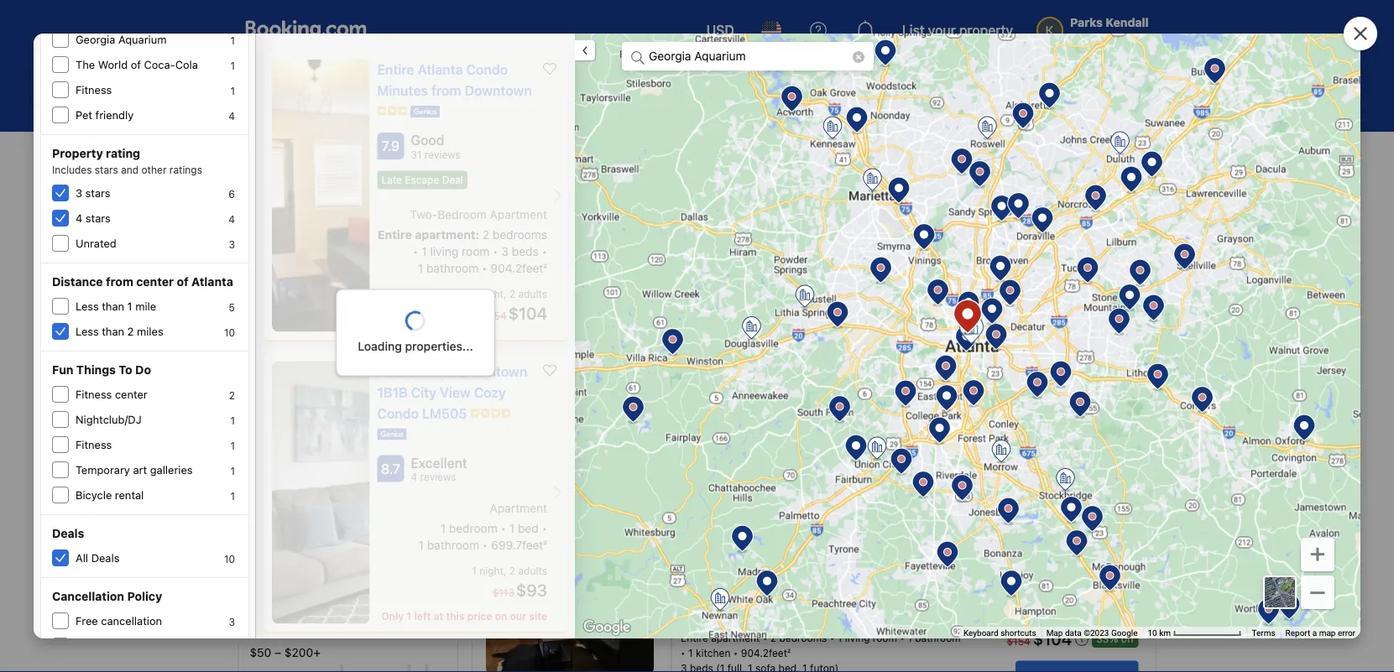 Task type: vqa. For each thing, say whether or not it's contained in the screenshot.
the Search results
yes



Task type: describe. For each thing, give the bounding box(es) containing it.
places
[[709, 286, 752, 302]]

4 up the 'budget'
[[273, 582, 280, 594]]

699.7feet²
[[491, 538, 548, 552]]

fitness down 'the'
[[76, 84, 112, 96]]

fitness down the wonderful:
[[273, 439, 310, 451]]

when
[[589, 409, 618, 423]]

0 vertical spatial from
[[432, 83, 462, 99]]

, for $93
[[504, 565, 507, 577]]

good for 'good' element
[[1075, 509, 1109, 525]]

1 horizontal spatial deals
[[91, 552, 120, 565]]

2 vertical spatial ,
[[1095, 614, 1098, 626]]

city
[[411, 384, 437, 400]]

prepayment
[[93, 640, 154, 653]]

flights
[[355, 68, 391, 82]]

0 vertical spatial fitness center
[[76, 388, 148, 401]]

stays link
[[232, 57, 314, 94]]

previous
[[279, 372, 330, 385]]

deals inside black friday deals save 30% or more when you book before nov 29, 2023
[[589, 381, 635, 404]]

$154 $104
[[483, 303, 548, 323]]

keyboard
[[964, 629, 999, 639]]

very
[[273, 514, 296, 527]]

unavailable
[[827, 286, 900, 302]]

reviews for 'rated good' "element"
[[425, 149, 461, 160]]

apartment inside apartment 1 bedroom • 1 bed • 1 bathroom • 699.7feet²
[[490, 501, 548, 515]]

distance from center of atlanta
[[52, 275, 233, 289]]

see
[[496, 443, 517, 457]]

6
[[229, 188, 235, 200]]

filters,
[[612, 286, 655, 302]]

based on guest reviews for 9+
[[273, 415, 386, 427]]

nightclub/dj
[[76, 414, 142, 426]]

0 vertical spatial entire
[[377, 62, 415, 78]]

+ _
[[1310, 537, 1327, 597]]

two- for two-bedroom apartment entire apartment : 2 bedrooms • 1 living room • 3 beds • 1 bathroom • 904.2feet²
[[410, 207, 438, 221]]

fri, nov 24
[[598, 126, 658, 140]]

on up include
[[560, 286, 576, 302]]

$200+
[[285, 646, 321, 660]]

car rentals link
[[537, 57, 648, 94]]

0 horizontal spatial minutes
[[377, 83, 428, 99]]

black friday deals save 30% or more when you book before nov 29, 2023
[[486, 381, 786, 423]]

to
[[119, 363, 132, 377]]

less for less than 1 mile
[[76, 300, 99, 313]]

map view dialog
[[550, 0, 1395, 673]]

2 up $154 $104
[[510, 288, 516, 300]]

• up 699.7feet²
[[501, 521, 506, 535]]

your previous filters
[[250, 372, 369, 385]]

1 horizontal spatial minutes
[[841, 507, 907, 530]]

home link
[[238, 166, 266, 181]]

entire atlanta condo minutes from downtown link
[[668, 501, 950, 554]]

show inside show on map 'button'
[[311, 273, 342, 286]]

coca-
[[144, 58, 175, 71]]

properties...
[[405, 339, 473, 353]]

only
[[897, 330, 920, 344]]

home
[[238, 168, 266, 180]]

1 vertical spatial pet friendly
[[273, 489, 331, 502]]

georgia link
[[422, 166, 459, 181]]

99%
[[658, 286, 689, 302]]

cancellation
[[52, 590, 124, 604]]

children
[[914, 126, 959, 140]]

bedroom
[[449, 521, 498, 535]]

temporary
[[76, 464, 130, 477]]

1 vertical spatial deals
[[52, 527, 84, 541]]

less than 1 mile
[[76, 300, 156, 313]]

0 vertical spatial based
[[517, 286, 557, 302]]

0 horizontal spatial pet friendly
[[76, 109, 134, 121]]

on inside 'button'
[[345, 273, 358, 286]]

map
[[1047, 629, 1064, 639]]

list your property
[[903, 22, 1014, 38]]

1 vertical spatial unrated
[[273, 556, 314, 569]]

1 vertical spatial map
[[760, 559, 781, 571]]

0 vertical spatial our
[[923, 286, 945, 302]]

cruises
[[689, 68, 730, 82]]

properties
[[567, 196, 651, 219]]

search for search
[[1083, 123, 1136, 143]]

shortcuts
[[1001, 629, 1037, 639]]

2 vertical spatial 1 night , 2 adults
[[1064, 614, 1139, 626]]

quality
[[743, 330, 779, 344]]

on down "wonderful: 9+"
[[306, 415, 317, 427]]

other
[[142, 164, 167, 176]]

room inside two-bedroom apartment entire apartment : 2 bedrooms • 1 living room • 3 beds • 1 bathroom • 904.2feet²
[[462, 244, 490, 258]]

2 right city
[[438, 398, 444, 410]]

view
[[440, 384, 471, 400]]

0 horizontal spatial free
[[76, 615, 98, 628]]

things
[[76, 363, 116, 377]]

heart of atl downtown 1b1b city view cozy condo lm505
[[377, 363, 528, 421]]

0 horizontal spatial unrated
[[76, 237, 117, 250]]

search results updated. atlanta: 10 properties found. applied filters: 4 stars, 3 stars, less than 2 miles, all deals. element
[[472, 196, 1157, 219]]

america
[[364, 168, 403, 180]]

map inside 'button'
[[362, 273, 386, 286]]

2 horizontal spatial condo
[[783, 507, 837, 530]]

1 vertical spatial fitness center
[[273, 439, 345, 451]]

booking.com image
[[246, 20, 367, 40]]

2 inside two-bedroom apartment entire apartment : 2 bedrooms • 1 living room • 3 beds • 1 bathroom • 904.2feet²
[[483, 227, 490, 241]]

1 vertical spatial center
[[115, 388, 148, 401]]

0 vertical spatial free
[[273, 464, 296, 477]]

, for $104
[[504, 288, 507, 300]]

site
[[529, 611, 548, 623]]

0 vertical spatial downtown
[[465, 83, 532, 99]]

airport
[[901, 68, 938, 82]]

2 vertical spatial downtown
[[668, 531, 758, 554]]

on up two-bedroom apartment
[[745, 559, 757, 571]]

taxis
[[941, 68, 967, 82]]

your inside list your property link
[[929, 22, 956, 38]]

search results
[[529, 168, 597, 180]]

0
[[904, 126, 911, 140]]

apartment for two-bedroom apartment entire apartment : 2 bedrooms • 1 living room • 3 beds • 1 bathroom • 904.2feet²
[[490, 207, 548, 221]]

bicycle
[[76, 489, 112, 502]]

1b1b
[[377, 384, 408, 400]]

your for your results include vacation rentals with similar quality ratings. show hotels only
[[480, 330, 504, 344]]

black
[[486, 381, 530, 404]]

0 horizontal spatial from
[[106, 275, 133, 289]]

nov for sat,
[[707, 126, 729, 140]]

adults up the $93
[[519, 565, 548, 577]]

a
[[1313, 629, 1318, 639]]

0 horizontal spatial entire atlanta condo minutes from downtown
[[377, 62, 532, 99]]

2 vertical spatial show
[[715, 559, 742, 571]]

3 left the 'budget'
[[229, 616, 235, 628]]

based for good:
[[273, 532, 303, 544]]

save
[[486, 409, 512, 423]]

3 right scored 8.7 element
[[438, 465, 444, 477]]

with
[[678, 330, 701, 344]]

4 down stays link
[[229, 110, 235, 122]]

bedroom for two-bedroom apartment entire apartment : 2 bedrooms • 1 living room • 3 beds • 1 bathroom • 904.2feet²
[[438, 207, 487, 221]]

©2023
[[1084, 629, 1110, 639]]

entire inside two-bedroom apartment entire apartment : 2 bedrooms • 1 living room • 3 beds • 1 bathroom • 904.2feet²
[[378, 227, 412, 241]]

show on map button
[[301, 265, 396, 295]]

scored 8.7 element
[[377, 455, 404, 482]]

condo inside heart of atl downtown 1b1b city view cozy condo lm505
[[377, 405, 419, 421]]

bedroom for two-bedroom apartment
[[707, 616, 753, 628]]

fun things to do
[[52, 363, 151, 377]]

1 vertical spatial entire atlanta condo minutes from downtown
[[668, 507, 950, 554]]

1 vertical spatial our
[[510, 611, 527, 623]]

25
[[732, 126, 746, 140]]

10 km
[[1148, 629, 1174, 639]]

than for 1
[[102, 300, 124, 313]]

sat, nov 25 button
[[675, 118, 753, 149]]

list your property link
[[893, 10, 1024, 50]]

• down bedroom
[[483, 538, 488, 552]]

on down very good: 8+ on the left bottom of page
[[306, 532, 317, 544]]

stars down the includes
[[85, 187, 110, 199]]

georgia for georgia
[[422, 168, 459, 180]]

map inside dialog
[[1320, 629, 1337, 639]]

+ link
[[1302, 537, 1335, 572]]

downtown inside heart of atl downtown 1b1b city view cozy condo lm505
[[460, 363, 528, 379]]

include
[[547, 330, 586, 344]]

31 for 'good' element
[[1059, 526, 1070, 537]]

1 horizontal spatial condo
[[467, 62, 508, 78]]

report a map error
[[1286, 629, 1356, 639]]

map data ©2023 google
[[1047, 629, 1138, 639]]

2 horizontal spatial show
[[826, 330, 856, 344]]

0 horizontal spatial +
[[480, 68, 487, 82]]

1 inside button
[[969, 126, 975, 140]]

bathroom inside apartment 1 bedroom • 1 bed • 1 bathroom • 699.7feet²
[[427, 538, 480, 552]]

guest for good:
[[320, 532, 347, 544]]

stars up the 'budget'
[[283, 582, 308, 594]]

$113
[[493, 587, 515, 599]]

black friday deals image
[[473, 368, 1156, 479]]

car
[[575, 68, 594, 82]]

bicycle rental
[[76, 489, 144, 502]]

search for search results
[[529, 168, 562, 180]]

nov for fri,
[[619, 126, 641, 140]]

world
[[98, 58, 128, 71]]

3 stars
[[76, 187, 110, 199]]

_ link
[[1302, 565, 1335, 610]]

google image
[[579, 617, 635, 639]]

0 vertical spatial friendly
[[95, 109, 134, 121]]

temporary art galleries
[[76, 464, 193, 477]]

$93
[[516, 581, 548, 600]]

Search on map search field
[[622, 42, 874, 71]]

2 adults · 0 children · 1 room
[[850, 126, 1006, 140]]

• right beds
[[542, 244, 548, 258]]

1 horizontal spatial show on map
[[715, 559, 781, 571]]

night for $104
[[480, 288, 504, 300]]

policy
[[127, 590, 162, 604]]

0 horizontal spatial your
[[580, 286, 609, 302]]

good 31 reviews for 'good' element
[[1059, 509, 1109, 537]]

2 · from the left
[[962, 126, 966, 140]]

you
[[622, 409, 641, 423]]

cancellation policy
[[52, 590, 162, 604]]

loading
[[358, 339, 402, 353]]

1 vertical spatial 4 stars
[[273, 582, 308, 594]]

2 vertical spatial night
[[1071, 614, 1095, 626]]

art
[[133, 464, 147, 477]]

• up 904.2feet²
[[493, 244, 499, 258]]



Task type: locate. For each thing, give the bounding box(es) containing it.
–
[[275, 646, 281, 660]]

deals up all
[[52, 527, 84, 541]]

cancellation up 8+
[[299, 464, 360, 477]]

blue genius logo image
[[411, 106, 440, 118], [411, 106, 440, 118], [377, 429, 407, 440], [377, 429, 407, 440]]

1 vertical spatial based on guest reviews
[[273, 532, 386, 544]]

7.9 for 'good' element
[[1120, 515, 1138, 531]]

2 left the miles
[[127, 325, 134, 338]]

free cancellation up good:
[[273, 464, 360, 477]]

1 night , 2 adults up ©2023
[[1064, 614, 1139, 626]]

night up $154
[[480, 288, 504, 300]]

on up only
[[904, 286, 920, 302]]

friendly up rating
[[95, 109, 134, 121]]

1 vertical spatial bedroom
[[707, 616, 753, 628]]

nov left the 24
[[619, 126, 641, 140]]

than up less than 2 miles
[[102, 300, 124, 313]]

0 horizontal spatial two-
[[410, 207, 438, 221]]

:
[[476, 227, 480, 241]]

scored 7.9 element up 'america'
[[377, 133, 404, 160]]

miles
[[137, 325, 163, 338]]

• left the living
[[413, 244, 419, 258]]

1 horizontal spatial free cancellation
[[273, 464, 360, 477]]

1 horizontal spatial room
[[978, 126, 1006, 140]]

4 right scored 8.7 element
[[411, 471, 417, 483]]

based down very
[[273, 532, 303, 544]]

, up $113
[[504, 565, 507, 577]]

1 vertical spatial search
[[529, 168, 562, 180]]

similar
[[704, 330, 739, 344]]

7.9 for 'rated good' "element"
[[382, 138, 400, 154]]

reviews for rated excellent element
[[420, 471, 456, 483]]

1 vertical spatial show on map
[[715, 559, 781, 571]]

report a map error link
[[1286, 629, 1356, 639]]

1 based on guest reviews from the top
[[273, 415, 386, 427]]

keyboard shortcuts
[[964, 629, 1037, 639]]

georgia aquarium
[[76, 33, 167, 46]]

1 horizontal spatial from
[[432, 83, 462, 99]]

reviews inside excellent 4 reviews
[[420, 471, 456, 483]]

0 vertical spatial cancellation
[[299, 464, 360, 477]]

on up loading
[[345, 273, 358, 286]]

1 vertical spatial than
[[102, 325, 124, 338]]

available
[[520, 443, 569, 457]]

_
[[1311, 565, 1326, 597]]

free down the cancellation
[[76, 615, 98, 628]]

excellent 4 reviews
[[411, 455, 467, 483]]

0 vertical spatial center
[[136, 275, 174, 289]]

10
[[541, 196, 563, 219], [224, 327, 235, 338], [224, 553, 235, 565], [1148, 629, 1158, 639]]

adults
[[860, 126, 894, 140], [519, 288, 548, 300], [519, 565, 548, 577], [1110, 614, 1139, 626]]

scored 7.9 element
[[377, 133, 404, 160], [1116, 510, 1143, 537]]

2 vertical spatial deals
[[91, 552, 120, 565]]

2 vertical spatial condo
[[783, 507, 837, 530]]

error
[[1339, 629, 1356, 639]]

pet up very
[[273, 489, 290, 502]]

center up 'mile'
[[136, 275, 174, 289]]

4 down 6
[[229, 213, 235, 225]]

3 inside two-bedroom apartment entire apartment : 2 bedrooms • 1 living room • 3 beds • 1 bathroom • 904.2feet²
[[502, 244, 509, 258]]

unrated up distance
[[76, 237, 117, 250]]

nov inside black friday deals save 30% or more when you book before nov 29, 2023
[[713, 409, 734, 423]]

0 vertical spatial +
[[480, 68, 487, 82]]

apartment inside two-bedroom apartment entire apartment : 2 bedrooms • 1 living room • 3 beds • 1 bathroom • 904.2feet²
[[490, 207, 548, 221]]

room inside button
[[978, 126, 1006, 140]]

than down the less than 1 mile
[[102, 325, 124, 338]]

fitness center
[[76, 388, 148, 401], [273, 439, 345, 451]]

show on map inside 'button'
[[311, 273, 386, 286]]

2 horizontal spatial map
[[1320, 629, 1337, 639]]

our left site
[[510, 611, 527, 623]]

4 stars
[[76, 212, 111, 225], [273, 582, 308, 594]]

0 horizontal spatial good 31 reviews
[[411, 132, 461, 160]]

0 vertical spatial unrated
[[76, 237, 117, 250]]

2 based on guest reviews from the top
[[273, 532, 386, 544]]

0 vertical spatial georgia
[[76, 33, 115, 46]]

only 1 left at this price on our site
[[381, 611, 548, 623]]

1 vertical spatial ,
[[504, 565, 507, 577]]

fri, nov 24 button
[[591, 118, 665, 149]]

2 right :
[[483, 227, 490, 241]]

vacation
[[589, 330, 635, 344]]

mile
[[135, 300, 156, 313]]

1 less from the top
[[76, 300, 99, 313]]

0 vertical spatial map
[[362, 273, 386, 286]]

0 horizontal spatial free cancellation
[[76, 615, 162, 628]]

at
[[434, 611, 444, 623]]

entire inside entire atlanta condo minutes from downtown link
[[668, 507, 716, 530]]

$154
[[483, 310, 507, 322]]

0 horizontal spatial map
[[362, 273, 386, 286]]

rentals
[[597, 68, 634, 82], [638, 330, 675, 344]]

10 inside search results updated. atlanta: 10 properties found. applied filters: 4 stars, 3 stars, less than 2 miles, all deals. element
[[541, 196, 563, 219]]

stars down "3 stars"
[[86, 212, 111, 225]]

7.9 right 'good' element
[[1120, 515, 1138, 531]]

your left filters, at left
[[580, 286, 609, 302]]

map right a
[[1320, 629, 1337, 639]]

unrated
[[76, 237, 117, 250], [273, 556, 314, 569]]

good:
[[299, 514, 330, 527]]

night for $93
[[480, 565, 504, 577]]

property rating includes stars and other ratings
[[52, 147, 202, 176]]

center
[[136, 275, 174, 289], [115, 388, 148, 401], [313, 439, 345, 451]]

2 vertical spatial entire
[[668, 507, 716, 530]]

0 vertical spatial than
[[102, 300, 124, 313]]

united states of america
[[285, 168, 403, 180]]

adults up $104
[[519, 288, 548, 300]]

1 vertical spatial based
[[273, 415, 303, 427]]

2 vertical spatial your
[[250, 619, 276, 633]]

pet friendly up very good: 8+ on the left bottom of page
[[273, 489, 331, 502]]

1 vertical spatial free cancellation
[[76, 615, 162, 628]]

nov left "25"
[[707, 126, 729, 140]]

search inside button
[[1083, 123, 1136, 143]]

pet
[[76, 109, 92, 121], [273, 489, 290, 502]]

1 horizontal spatial ·
[[962, 126, 966, 140]]

, up $154 $104
[[504, 288, 507, 300]]

0 horizontal spatial 31
[[411, 149, 422, 160]]

0 horizontal spatial friendly
[[95, 109, 134, 121]]

good for 'rated good' "element"
[[411, 132, 445, 148]]

show on map up two-bedroom apartment
[[715, 559, 781, 571]]

1 horizontal spatial 31
[[1059, 526, 1070, 537]]

0 horizontal spatial pet
[[76, 109, 92, 121]]

based up $104
[[517, 286, 557, 302]]

free cancellation up no prepayment
[[76, 615, 162, 628]]

1 vertical spatial show
[[826, 330, 856, 344]]

1 horizontal spatial results
[[565, 168, 597, 180]]

cruises link
[[652, 57, 744, 94]]

your for your previous filters
[[250, 372, 276, 385]]

entire atlanta condo minutes from downtown image
[[486, 507, 654, 673]]

7
[[439, 516, 444, 527]]

1 night , 2 adults up $154 $104
[[472, 288, 548, 300]]

fitness center up nightclub/dj on the bottom left
[[76, 388, 148, 401]]

+ up 'report a map error'
[[1310, 537, 1327, 569]]

1 · from the left
[[897, 126, 901, 140]]

0 vertical spatial based on guest reviews
[[273, 415, 386, 427]]

2 inside 2 adults · 0 children · 1 room button
[[850, 126, 857, 140]]

rentals right car
[[597, 68, 634, 82]]

fun
[[52, 363, 73, 377]]

0 horizontal spatial show on map
[[311, 273, 386, 286]]

reviews
[[425, 149, 461, 160], [350, 415, 386, 427], [420, 471, 456, 483], [1073, 526, 1109, 537], [350, 532, 386, 544]]

filters
[[332, 372, 369, 385]]

bathroom inside two-bedroom apartment entire apartment : 2 bedrooms • 1 living room • 3 beds • 1 bathroom • 904.2feet²
[[427, 261, 479, 275]]

0 horizontal spatial bedroom
[[438, 207, 487, 221]]

1 horizontal spatial good
[[1075, 509, 1109, 525]]

• right 'bed'
[[542, 521, 548, 535]]

2 vertical spatial from
[[911, 507, 950, 530]]

1 horizontal spatial entire atlanta condo minutes from downtown
[[668, 507, 950, 554]]

all
[[76, 552, 88, 565]]

based for 9+
[[273, 415, 303, 427]]

deals up when
[[589, 381, 635, 404]]

two-bedroom apartment entire apartment : 2 bedrooms • 1 living room • 3 beds • 1 bathroom • 904.2feet²
[[378, 207, 548, 275]]

1 horizontal spatial show
[[715, 559, 742, 571]]

fitness center down "wonderful: 9+"
[[273, 439, 345, 451]]

30%
[[516, 409, 541, 423]]

1 night , 2 adults up $113 $93
[[472, 565, 548, 577]]

rentals inside the car rentals link
[[597, 68, 634, 82]]

3
[[76, 187, 82, 199], [229, 239, 235, 250], [502, 244, 509, 258], [438, 465, 444, 477], [229, 616, 235, 628]]

car rentals
[[575, 68, 634, 82]]

0 horizontal spatial condo
[[377, 405, 419, 421]]

0 vertical spatial condo
[[467, 62, 508, 78]]

based down the wonderful:
[[273, 415, 303, 427]]

to
[[755, 286, 768, 302]]

your for your budget (per night)
[[250, 619, 276, 633]]

1 horizontal spatial unrated
[[273, 556, 314, 569]]

our left site.
[[923, 286, 945, 302]]

0 horizontal spatial room
[[462, 244, 490, 258]]

, up ©2023
[[1095, 614, 1098, 626]]

two- inside two-bedroom apartment entire apartment : 2 bedrooms • 1 living room • 3 beds • 1 bathroom • 904.2feet²
[[410, 207, 438, 221]]

sat, nov 25
[[682, 126, 746, 140]]

adults left the 0
[[860, 126, 894, 140]]

terms link
[[1253, 629, 1276, 639]]

two-bedroom apartment link
[[681, 614, 965, 630]]

on right price
[[495, 611, 508, 623]]

adults inside button
[[860, 126, 894, 140]]

0 vertical spatial show
[[311, 273, 342, 286]]

rated good element
[[411, 130, 548, 150]]

states
[[319, 168, 349, 180]]

1 horizontal spatial good 31 reviews
[[1059, 509, 1109, 537]]

adults up google
[[1110, 614, 1139, 626]]

0 vertical spatial rentals
[[597, 68, 634, 82]]

flight
[[447, 68, 477, 82]]

2 up ©2023
[[1101, 614, 1107, 626]]

based on guest reviews for good:
[[273, 532, 386, 544]]

free up very
[[273, 464, 296, 477]]

nov
[[619, 126, 641, 140], [707, 126, 729, 140], [713, 409, 734, 423]]

0 horizontal spatial 4 stars
[[76, 212, 111, 225]]

2 vertical spatial based
[[273, 532, 303, 544]]

night up $113
[[480, 565, 504, 577]]

2 up $113 $93
[[510, 565, 516, 577]]

1 horizontal spatial 4 stars
[[273, 582, 308, 594]]

your budget (per night)
[[250, 619, 386, 633]]

scored 7.9 element right 'good' element
[[1116, 510, 1143, 537]]

reviews for 'good' element
[[1073, 526, 1109, 537]]

1 horizontal spatial friendly
[[293, 489, 331, 502]]

stars inside property rating includes stars and other ratings
[[95, 164, 118, 176]]

1 guest from the top
[[320, 415, 347, 427]]

1 horizontal spatial map
[[760, 559, 781, 571]]

of inside heart of atl downtown 1b1b city view cozy condo lm505
[[416, 363, 429, 379]]

apartment for two-bedroom apartment
[[755, 616, 810, 628]]

2 left the wonderful:
[[229, 390, 235, 401]]

1 horizontal spatial our
[[923, 286, 945, 302]]

flight + hotel
[[447, 68, 519, 82]]

based on guest reviews down 8+
[[273, 532, 386, 544]]

+
[[480, 68, 487, 82], [1310, 537, 1327, 569]]

2 vertical spatial center
[[313, 439, 345, 451]]

3 left beds
[[502, 244, 509, 258]]

airport taxis link
[[863, 57, 981, 94]]

2 adults · 0 children · 1 room button
[[819, 118, 1053, 149]]

1 vertical spatial results
[[507, 330, 544, 344]]

0 vertical spatial scored 7.9 element
[[377, 133, 404, 160]]

ratings
[[170, 164, 202, 176]]

1 night , 2 adults
[[472, 288, 548, 300], [472, 565, 548, 577], [1064, 614, 1139, 626]]

1 vertical spatial pet
[[273, 489, 290, 502]]

show on map up loading
[[311, 273, 386, 286]]

+ inside map view dialog
[[1310, 537, 1327, 569]]

10 inside 10 km button
[[1148, 629, 1158, 639]]

1 vertical spatial bathroom
[[427, 538, 480, 552]]

1 vertical spatial apartment
[[490, 501, 548, 515]]

· right children
[[962, 126, 966, 140]]

3 down 6
[[229, 239, 235, 250]]

bedroom inside two-bedroom apartment entire apartment : 2 bedrooms • 1 living room • 3 beds • 1 bathroom • 904.2feet²
[[438, 207, 487, 221]]

bedroom
[[438, 207, 487, 221], [707, 616, 753, 628]]

bathroom down bedroom
[[427, 538, 480, 552]]

your right list
[[929, 22, 956, 38]]

8.7
[[381, 461, 400, 477]]

your down $154
[[480, 330, 504, 344]]

and
[[121, 164, 139, 176]]

room right children
[[978, 126, 1006, 140]]

+ left hotel at the left of the page
[[480, 68, 487, 82]]

stars down rating
[[95, 164, 118, 176]]

entire atlanta condo minutes from downtown
[[377, 62, 532, 99], [668, 507, 950, 554]]

apartment 1 bedroom • 1 bed • 1 bathroom • 699.7feet²
[[419, 501, 548, 552]]

rating
[[106, 147, 140, 160]]

found
[[656, 196, 704, 219]]

fitness down things
[[76, 388, 112, 401]]

map region
[[550, 0, 1395, 673]]

good 31 reviews for 'rated good' "element"
[[411, 132, 461, 160]]

7.9 up 'america'
[[382, 138, 400, 154]]

3 down the includes
[[76, 187, 82, 199]]

guest for 9+
[[320, 415, 347, 427]]

wonderful: 9+
[[273, 397, 346, 409]]

pet friendly
[[76, 109, 134, 121], [273, 489, 331, 502]]

2 vertical spatial apartment
[[755, 616, 810, 628]]

map down entire atlanta condo minutes from downtown link
[[760, 559, 781, 571]]

stay
[[771, 286, 799, 302]]

deals
[[572, 443, 602, 457]]

two- for two-bedroom apartment
[[681, 616, 707, 628]]

two- inside 'link'
[[681, 616, 707, 628]]

fitness up temporary
[[76, 439, 112, 451]]

the world of coca-cola
[[76, 58, 198, 71]]

based
[[517, 286, 557, 302], [273, 415, 303, 427], [273, 532, 303, 544]]

1 night , 2 adults for $104
[[472, 288, 548, 300]]

results for your
[[507, 330, 544, 344]]

0 vertical spatial 4 stars
[[76, 212, 111, 225]]

minutes
[[377, 83, 428, 99], [841, 507, 907, 530]]

good element
[[1059, 507, 1109, 527]]

entire
[[377, 62, 415, 78], [378, 227, 412, 241], [668, 507, 716, 530]]

1 horizontal spatial pet
[[273, 489, 290, 502]]

night up map data ©2023 google
[[1071, 614, 1095, 626]]

pet up property
[[76, 109, 92, 121]]

georgia down 'rated good' "element"
[[422, 168, 459, 180]]

pet friendly up rating
[[76, 109, 134, 121]]

georgia up 'the'
[[76, 33, 115, 46]]

0 vertical spatial 7.9
[[382, 138, 400, 154]]

scored 7.9 element for 'good' element
[[1116, 510, 1143, 537]]

scored 7.9 element for 'rated good' "element"
[[377, 133, 404, 160]]

bathroom down the living
[[427, 261, 479, 275]]

your results include vacation rentals with similar quality ratings. show hotels only
[[480, 330, 920, 344]]

rated excellent element
[[411, 453, 548, 473]]

0 vertical spatial results
[[565, 168, 597, 180]]

1 vertical spatial rentals
[[638, 330, 675, 344]]

guest down 9+
[[320, 415, 347, 427]]

only
[[381, 611, 404, 623]]

29,
[[737, 409, 755, 423]]

2 less from the top
[[76, 325, 99, 338]]

• left 904.2feet²
[[482, 261, 487, 275]]

2 than from the top
[[102, 325, 124, 338]]

0 horizontal spatial ·
[[897, 126, 901, 140]]

1 vertical spatial georgia
[[422, 168, 459, 180]]

1 vertical spatial cancellation
[[101, 615, 162, 628]]

· left the 0
[[897, 126, 901, 140]]

1 vertical spatial guest
[[320, 532, 347, 544]]

4 stars up the 'budget'
[[273, 582, 308, 594]]

this
[[446, 611, 465, 623]]

1 vertical spatial downtown
[[460, 363, 528, 379]]

apartment inside 'link'
[[755, 616, 810, 628]]

0 horizontal spatial georgia
[[76, 33, 115, 46]]

guest down 8+
[[320, 532, 347, 544]]

4 down "3 stars"
[[76, 212, 83, 225]]

1 night , 2 adults for $93
[[472, 565, 548, 577]]

0 vertical spatial show on map
[[311, 273, 386, 286]]

1 vertical spatial 31
[[1059, 526, 1070, 537]]

rentals left with
[[638, 330, 675, 344]]

attractions link
[[748, 57, 859, 94]]

0 vertical spatial minutes
[[377, 83, 428, 99]]

0 horizontal spatial fitness center
[[76, 388, 148, 401]]

0 horizontal spatial cancellation
[[101, 615, 162, 628]]

bedroom inside 'link'
[[707, 616, 753, 628]]

bedrooms
[[493, 227, 548, 241]]

0 vertical spatial bathroom
[[427, 261, 479, 275]]

google
[[1112, 629, 1138, 639]]

2 guest from the top
[[320, 532, 347, 544]]

0 vertical spatial 1 night , 2 adults
[[472, 288, 548, 300]]

,
[[504, 288, 507, 300], [504, 565, 507, 577], [1095, 614, 1098, 626]]

1 horizontal spatial scored 7.9 element
[[1116, 510, 1143, 537]]

0 vertical spatial search
[[1083, 123, 1136, 143]]

cozy
[[474, 384, 506, 400]]

cancellation up prepayment
[[101, 615, 162, 628]]

2 vertical spatial map
[[1320, 629, 1337, 639]]

1 horizontal spatial fitness center
[[273, 439, 345, 451]]

31 for 'rated good' "element"
[[411, 149, 422, 160]]

less for less than 2 miles
[[76, 325, 99, 338]]

airport taxis
[[901, 68, 967, 82]]

unrated down very
[[273, 556, 314, 569]]

0 vertical spatial pet friendly
[[76, 109, 134, 121]]

1 than from the top
[[102, 300, 124, 313]]

2023
[[758, 409, 786, 423]]

than for 2
[[102, 325, 124, 338]]

2 horizontal spatial from
[[911, 507, 950, 530]]

heart
[[377, 363, 413, 379]]

georgia for georgia aquarium
[[76, 33, 115, 46]]

condo
[[467, 62, 508, 78], [377, 405, 419, 421], [783, 507, 837, 530]]

4 inside excellent 4 reviews
[[411, 471, 417, 483]]

1 vertical spatial from
[[106, 275, 133, 289]]

results for search
[[565, 168, 597, 180]]

flights link
[[317, 57, 406, 94]]



